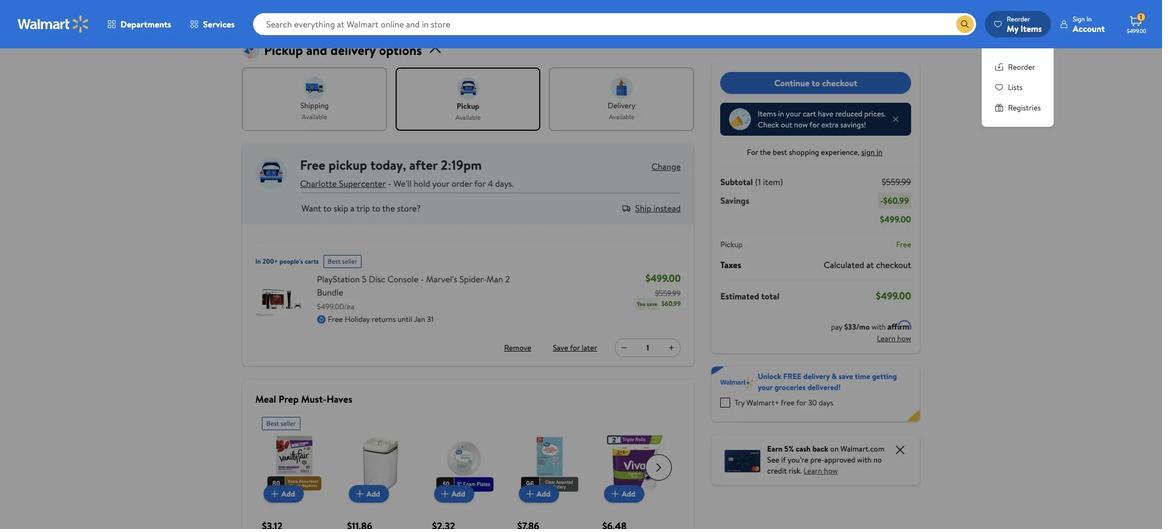 Task type: vqa. For each thing, say whether or not it's contained in the screenshot.
-$60.99
yes



Task type: locate. For each thing, give the bounding box(es) containing it.
0 vertical spatial 1
[[1140, 12, 1142, 22]]

add to cart image
[[438, 488, 452, 501], [523, 488, 537, 501], [609, 488, 622, 501]]

1 horizontal spatial learn
[[877, 333, 896, 344]]

how down the on
[[824, 466, 838, 477]]

0 vertical spatial how
[[897, 333, 911, 344]]

registries
[[1008, 102, 1041, 113]]

with left affirm icon
[[872, 322, 886, 333]]

your left cart
[[786, 108, 801, 119]]

in 200+ people's carts alert
[[255, 251, 319, 269]]

holiday
[[345, 314, 370, 325]]

sign in account
[[1073, 14, 1105, 34]]

1 horizontal spatial best seller
[[328, 257, 357, 267]]

services button
[[181, 11, 244, 37]]

have
[[818, 108, 833, 119]]

1 vertical spatial pickup
[[329, 156, 367, 175]]

1 vertical spatial learn
[[804, 466, 822, 477]]

to right the trip
[[372, 203, 380, 215]]

best seller up playstation on the bottom left of the page
[[328, 257, 357, 267]]

1 horizontal spatial learn how
[[877, 333, 911, 344]]

pickup up taxes
[[721, 239, 743, 250]]

2 vertical spatial free
[[328, 314, 343, 325]]

the left store?
[[382, 203, 395, 215]]

free
[[300, 156, 325, 175], [896, 239, 911, 250], [328, 314, 343, 325]]

1 add group from the left
[[262, 413, 327, 530]]

$60.99
[[883, 195, 909, 207], [662, 300, 681, 309]]

hold
[[414, 178, 430, 190]]

1 horizontal spatial free
[[328, 314, 343, 325]]

trip
[[357, 203, 370, 215]]

0 vertical spatial save
[[647, 301, 657, 308]]

(1 right cart
[[270, 9, 279, 28]]

reorder for reorder
[[1008, 62, 1035, 73]]

and
[[306, 41, 327, 59]]

in left 200+
[[255, 257, 261, 267]]

2 add to cart image from the left
[[523, 488, 537, 501]]

reorder up reorder link
[[1007, 14, 1030, 23]]

reduced price image
[[729, 108, 751, 130]]

banner containing unlock free delivery & save time getting your groceries delivered!
[[712, 367, 920, 422]]

- down sign in link
[[880, 195, 883, 207]]

decrease quantity playstation 5 disc console - marvel's spider-man 2 bundle, current quantity 1 image
[[620, 344, 629, 353]]

no
[[874, 455, 882, 466]]

4 add button from the left
[[519, 486, 559, 504]]

departments
[[121, 18, 171, 30]]

0 horizontal spatial in
[[778, 108, 784, 119]]

for right 'now'
[[810, 119, 820, 130]]

pickup and delivery options
[[264, 41, 422, 59]]

delivery inside unlock free delivery & save time getting your groceries delivered!
[[803, 371, 830, 382]]

delivery for unlock
[[803, 371, 830, 382]]

0 vertical spatial in
[[1087, 14, 1092, 23]]

list
[[242, 68, 694, 131]]

$559.99 up -$60.99
[[882, 176, 911, 188]]

the right for
[[760, 147, 771, 158]]

1 vertical spatial delivery
[[608, 100, 636, 111]]

in inside sign in account
[[1087, 14, 1092, 23]]

1 vertical spatial with
[[857, 455, 872, 466]]

best inside alert
[[328, 257, 340, 267]]

free pickup today, after 2:19pm
[[300, 156, 482, 175]]

pickup down intent image for pickup
[[457, 101, 479, 112]]

out
[[781, 119, 792, 130]]

earn
[[767, 444, 783, 455]]

available for shipping
[[302, 112, 327, 121]]

delivery left &
[[803, 371, 830, 382]]

1 horizontal spatial in
[[877, 147, 883, 158]]

available down intent image for pickup
[[455, 113, 481, 122]]

free up charlotte
[[300, 156, 325, 175]]

1 vertical spatial in
[[255, 257, 261, 267]]

1 horizontal spatial add to cart image
[[523, 488, 537, 501]]

reorder
[[1007, 14, 1030, 23], [1008, 62, 1035, 73]]

you
[[637, 301, 646, 308]]

1 for 1 $499.00
[[1140, 12, 1142, 22]]

0 horizontal spatial the
[[382, 203, 395, 215]]

estimated
[[721, 290, 759, 302]]

0 vertical spatial learn
[[877, 333, 896, 344]]

0 vertical spatial reorder
[[1007, 14, 1030, 23]]

checkout up reduced
[[822, 77, 857, 89]]

0 horizontal spatial $559.99
[[655, 289, 681, 300]]

0 horizontal spatial checkout
[[822, 77, 857, 89]]

item) up and
[[282, 9, 312, 28]]

meal prep must-haves
[[255, 393, 352, 407]]

2 add button from the left
[[349, 486, 389, 504]]

subtotal
[[721, 176, 753, 188]]

to left the skip
[[323, 203, 332, 215]]

your
[[786, 108, 801, 119], [432, 178, 449, 190], [758, 382, 773, 393]]

1 horizontal spatial (1
[[755, 176, 761, 188]]

learn how
[[877, 333, 911, 344], [804, 466, 838, 477]]

0 horizontal spatial add to cart image
[[268, 488, 281, 501]]

save right you
[[647, 301, 657, 308]]

0 horizontal spatial save
[[647, 301, 657, 308]]

(1 for cart
[[270, 9, 279, 28]]

days.
[[495, 178, 514, 190]]

see if you're pre-approved with no credit risk.
[[767, 455, 882, 477]]

0 vertical spatial best seller
[[328, 257, 357, 267]]

charlotte supercenter - we'll hold your order for 4 days.
[[300, 178, 514, 190]]

1 vertical spatial item)
[[763, 176, 783, 188]]

1
[[1140, 12, 1142, 22], [647, 343, 649, 354]]

(1 right subtotal in the top of the page
[[755, 176, 761, 188]]

2 horizontal spatial -
[[880, 195, 883, 207]]

risk.
[[789, 466, 802, 477]]

pickup down the cart (1 item)
[[264, 41, 303, 59]]

your up walmart+
[[758, 382, 773, 393]]

console
[[387, 274, 418, 286]]

best up playstation on the bottom left of the page
[[328, 257, 340, 267]]

0 vertical spatial in
[[778, 108, 784, 119]]

1 right sign in account
[[1140, 12, 1142, 22]]

1 vertical spatial $559.99
[[655, 289, 681, 300]]

4 add group from the left
[[517, 413, 583, 530]]

1 add to cart image from the left
[[268, 488, 281, 501]]

reorder for reorder my items
[[1007, 14, 1030, 23]]

2 horizontal spatial your
[[786, 108, 801, 119]]

free down '$499.00/ea'
[[328, 314, 343, 325]]

how
[[897, 333, 911, 344], [824, 466, 838, 477]]

sign
[[862, 147, 875, 158]]

experience,
[[821, 147, 860, 158]]

1 vertical spatial (1
[[755, 176, 761, 188]]

0 vertical spatial -
[[388, 178, 391, 190]]

add to cart image
[[268, 488, 281, 501], [353, 488, 366, 501]]

with left no
[[857, 455, 872, 466]]

today,
[[370, 156, 406, 175]]

checkout right at
[[876, 259, 911, 271]]

instead
[[654, 203, 681, 215]]

1 vertical spatial reorder
[[1008, 62, 1035, 73]]

0 horizontal spatial 1
[[647, 343, 649, 354]]

1 vertical spatial save
[[839, 371, 853, 382]]

3 add button from the left
[[434, 486, 474, 504]]

- left we'll
[[388, 178, 391, 190]]

intent image for pickup image
[[457, 78, 479, 100]]

pickup up charlotte supercenter 'button'
[[329, 156, 367, 175]]

1 vertical spatial items
[[758, 108, 776, 119]]

0 vertical spatial checkout
[[822, 77, 857, 89]]

learn
[[877, 333, 896, 344], [804, 466, 822, 477]]

-
[[388, 178, 391, 190], [880, 195, 883, 207], [421, 274, 424, 286]]

time
[[855, 371, 870, 382]]

available
[[302, 112, 327, 121], [609, 112, 634, 121], [455, 113, 481, 122]]

unlock free delivery & save time getting your groceries delivered!
[[758, 371, 897, 393]]

1 horizontal spatial available
[[455, 113, 481, 122]]

1 vertical spatial pickup
[[721, 239, 743, 250]]

account
[[1073, 22, 1105, 34]]

for
[[747, 147, 758, 158]]

1 vertical spatial checkout
[[876, 259, 911, 271]]

delivery down intent image for delivery
[[608, 100, 636, 111]]

free up calculated at checkout
[[896, 239, 911, 250]]

reorder up lists link
[[1008, 62, 1035, 73]]

for right save
[[570, 343, 580, 354]]

1 horizontal spatial seller
[[342, 257, 357, 267]]

best seller down 'prep'
[[266, 419, 296, 429]]

0 horizontal spatial to
[[323, 203, 332, 215]]

0 horizontal spatial learn how
[[804, 466, 838, 477]]

Search search field
[[253, 13, 976, 35]]

learn how down affirm icon
[[877, 333, 911, 344]]

cart
[[803, 108, 816, 119]]

walmart image
[[18, 15, 89, 33]]

learn down affirm icon
[[877, 333, 896, 344]]

in right sign in the top of the page
[[877, 147, 883, 158]]

in inside alert
[[255, 257, 261, 267]]

2 vertical spatial delivery
[[803, 371, 830, 382]]

learn how down back
[[804, 466, 838, 477]]

you're
[[788, 455, 809, 466]]

200+
[[262, 257, 278, 267]]

2 horizontal spatial add to cart image
[[609, 488, 622, 501]]

in left 'now'
[[778, 108, 784, 119]]

1 horizontal spatial save
[[839, 371, 853, 382]]

best down meal
[[266, 419, 279, 429]]

5
[[362, 274, 367, 286]]

for inside the items in your cart have reduced prices. check out now for extra savings!
[[810, 119, 820, 130]]

affirm image
[[888, 321, 911, 330]]

to for continue
[[812, 77, 820, 89]]

to inside button
[[812, 77, 820, 89]]

$559.99 up increase quantity playstation 5 disc console - marvel's spider-man 2 bundle, current quantity 1 icon
[[655, 289, 681, 300]]

items right my
[[1021, 22, 1042, 34]]

0 horizontal spatial how
[[824, 466, 838, 477]]

walmart+
[[747, 398, 779, 409]]

1 horizontal spatial how
[[897, 333, 911, 344]]

man
[[487, 274, 503, 286]]

0 vertical spatial items
[[1021, 22, 1042, 34]]

1 vertical spatial $60.99
[[662, 300, 681, 309]]

best
[[328, 257, 340, 267], [266, 419, 279, 429]]

0 horizontal spatial (1
[[270, 9, 279, 28]]

$559.99 inside $499.00 $559.99 you save $60.99
[[655, 289, 681, 300]]

ship
[[635, 203, 652, 215]]

$33/mo
[[844, 322, 870, 333]]

0 vertical spatial free
[[300, 156, 325, 175]]

1 horizontal spatial in
[[1087, 14, 1092, 23]]

0 horizontal spatial in
[[255, 257, 261, 267]]

1 horizontal spatial -
[[421, 274, 424, 286]]

try walmart+ free for 30 days
[[735, 398, 834, 409]]

0 horizontal spatial item)
[[282, 9, 312, 28]]

free for free
[[896, 239, 911, 250]]

pickup for pickup and delivery options
[[264, 41, 303, 59]]

best seller inside alert
[[328, 257, 357, 267]]

checkout inside button
[[822, 77, 857, 89]]

remove
[[504, 343, 531, 354]]

banner
[[712, 367, 920, 422]]

calculated
[[824, 259, 864, 271]]

learn right risk.
[[804, 466, 822, 477]]

jan
[[414, 314, 425, 325]]

$60.99 right you
[[662, 300, 681, 309]]

pickup available
[[455, 101, 481, 122]]

- right console on the left bottom of the page
[[421, 274, 424, 286]]

$60.99 down sign in link
[[883, 195, 909, 207]]

0 vertical spatial pickup
[[457, 101, 479, 112]]

spider-
[[459, 274, 487, 286]]

playstation 5 disc console - marvel's spider-man 2 bundle link
[[317, 273, 532, 300]]

0 vertical spatial best
[[328, 257, 340, 267]]

pickup
[[264, 41, 303, 59], [721, 239, 743, 250]]

1 vertical spatial your
[[432, 178, 449, 190]]

2 horizontal spatial delivery
[[803, 371, 830, 382]]

available inside delivery available
[[609, 112, 634, 121]]

dismiss capital one banner image
[[894, 444, 907, 457]]

1 left increase quantity playstation 5 disc console - marvel's spider-man 2 bundle, current quantity 1 icon
[[647, 343, 649, 354]]

increase quantity playstation 5 disc console - marvel's spider-man 2 bundle, current quantity 1 image
[[667, 344, 676, 353]]

items left out
[[758, 108, 776, 119]]

reorder inside reorder my items
[[1007, 14, 1030, 23]]

add button for second add group
[[349, 486, 389, 504]]

2 vertical spatial -
[[421, 274, 424, 286]]

1 horizontal spatial delivery
[[608, 100, 636, 111]]

item) down best
[[763, 176, 783, 188]]

your inside unlock free delivery & save time getting your groceries delivered!
[[758, 382, 773, 393]]

1 add button from the left
[[264, 486, 304, 504]]

1 horizontal spatial 1
[[1140, 12, 1142, 22]]

delivery right and
[[330, 41, 376, 59]]

to right continue
[[812, 77, 820, 89]]

in
[[778, 108, 784, 119], [877, 147, 883, 158]]

5%
[[784, 444, 794, 455]]

continue to checkout button
[[721, 72, 911, 94]]

intent image for delivery image
[[611, 77, 633, 99]]

2 horizontal spatial available
[[609, 112, 634, 121]]

0 horizontal spatial pickup
[[264, 41, 303, 59]]

save right &
[[839, 371, 853, 382]]

1 vertical spatial 1
[[647, 343, 649, 354]]

1 horizontal spatial pickup
[[457, 101, 479, 112]]

pickup for pickup
[[721, 239, 743, 250]]

1 horizontal spatial items
[[1021, 22, 1042, 34]]

$499.00
[[1127, 27, 1146, 35], [880, 214, 911, 226], [646, 272, 681, 286], [876, 289, 911, 303]]

1 vertical spatial learn how
[[804, 466, 838, 477]]

continue
[[774, 77, 810, 89]]

items inside the items in your cart have reduced prices. check out now for extra savings!
[[758, 108, 776, 119]]

your right hold
[[432, 178, 449, 190]]

pickup
[[457, 101, 479, 112], [329, 156, 367, 175]]

0 horizontal spatial pickup
[[329, 156, 367, 175]]

save inside unlock free delivery & save time getting your groceries delivered!
[[839, 371, 853, 382]]

seller inside alert
[[342, 257, 357, 267]]

see
[[767, 455, 779, 466]]

items
[[1021, 22, 1042, 34], [758, 108, 776, 119]]

0 vertical spatial your
[[786, 108, 801, 119]]

credit
[[767, 466, 787, 477]]

1 horizontal spatial $60.99
[[883, 195, 909, 207]]

0 vertical spatial item)
[[282, 9, 312, 28]]

seller up playstation on the bottom left of the page
[[342, 257, 357, 267]]

0 horizontal spatial available
[[302, 112, 327, 121]]

- inside playstation 5 disc console - marvel's spider-man 2 bundle $499.00/ea
[[421, 274, 424, 286]]

2 vertical spatial your
[[758, 382, 773, 393]]

seller down 'prep'
[[281, 419, 296, 429]]

add group
[[262, 413, 327, 530], [347, 413, 412, 530], [432, 413, 497, 530], [517, 413, 583, 530], [602, 413, 668, 530]]

0 vertical spatial the
[[760, 147, 771, 158]]

checkout for calculated at checkout
[[876, 259, 911, 271]]

how down affirm icon
[[897, 333, 911, 344]]

walmart plus image
[[721, 378, 754, 389]]

save inside $499.00 $559.99 you save $60.99
[[647, 301, 657, 308]]

1 vertical spatial free
[[896, 239, 911, 250]]

charlotte
[[300, 178, 337, 190]]

haves
[[327, 393, 352, 407]]

0 vertical spatial delivery
[[330, 41, 376, 59]]

2 add to cart image from the left
[[353, 488, 366, 501]]

shipping available
[[300, 100, 329, 121]]

available inside shipping available
[[302, 112, 327, 121]]

free holiday returns until jan 31
[[328, 314, 434, 325]]

available down shipping on the top
[[302, 112, 327, 121]]

0 horizontal spatial $60.99
[[662, 300, 681, 309]]

0 horizontal spatial free
[[300, 156, 325, 175]]

1 horizontal spatial checkout
[[876, 259, 911, 271]]

0 vertical spatial with
[[872, 322, 886, 333]]

0 vertical spatial $60.99
[[883, 195, 909, 207]]

sign
[[1073, 14, 1085, 23]]

1 inside "1 $499.00"
[[1140, 12, 1142, 22]]

2 horizontal spatial free
[[896, 239, 911, 250]]

1 horizontal spatial item)
[[763, 176, 783, 188]]

1 vertical spatial -
[[880, 195, 883, 207]]

available down intent image for delivery
[[609, 112, 634, 121]]

1 horizontal spatial the
[[760, 147, 771, 158]]

in right sign
[[1087, 14, 1092, 23]]

3 add to cart image from the left
[[609, 488, 622, 501]]

0 vertical spatial pickup
[[264, 41, 303, 59]]

1 horizontal spatial to
[[372, 203, 380, 215]]

0 vertical spatial $559.99
[[882, 176, 911, 188]]

item) for cart (1 item)
[[282, 9, 312, 28]]

search icon image
[[961, 20, 970, 29]]

lists link
[[995, 82, 1041, 94]]

pay
[[831, 322, 843, 333]]

1 vertical spatial seller
[[281, 419, 296, 429]]

Walmart Site-Wide search field
[[253, 13, 976, 35]]



Task type: describe. For each thing, give the bounding box(es) containing it.
1 vertical spatial in
[[877, 147, 883, 158]]

0 horizontal spatial learn
[[804, 466, 822, 477]]

free
[[783, 371, 802, 382]]

delivery for pickup
[[330, 41, 376, 59]]

subtotal (1 item)
[[721, 176, 783, 188]]

2:19pm
[[441, 156, 482, 175]]

cash
[[796, 444, 811, 455]]

remove button
[[500, 340, 535, 357]]

3 add group from the left
[[432, 413, 497, 530]]

5 add group from the left
[[602, 413, 668, 530]]

walmart.com
[[841, 444, 885, 455]]

pickup and delivery options button
[[242, 41, 694, 59]]

savings
[[721, 195, 749, 207]]

back
[[813, 444, 828, 455]]

sign in link
[[862, 147, 885, 158]]

people's
[[280, 257, 303, 267]]

best
[[773, 147, 787, 158]]

0 horizontal spatial seller
[[281, 419, 296, 429]]

5 add button from the left
[[604, 486, 644, 504]]

change button
[[652, 161, 681, 173]]

order
[[452, 178, 472, 190]]

items inside reorder my items
[[1021, 22, 1042, 34]]

savings!
[[840, 119, 866, 130]]

delivered!
[[808, 382, 841, 393]]

if
[[781, 455, 786, 466]]

in 200+ people's carts
[[255, 257, 319, 267]]

departments button
[[98, 11, 181, 37]]

reorder link
[[995, 62, 1041, 73]]

playstation 5 disc console - marvel's spider-man 2 bundle $499.00/ea
[[317, 274, 510, 313]]

cart (1 item)
[[242, 9, 312, 28]]

$499.00 inside $499.00 $559.99 you save $60.99
[[646, 272, 681, 286]]

(1 for subtotal
[[755, 176, 761, 188]]

approved
[[825, 455, 856, 466]]

change
[[652, 161, 681, 173]]

best seller alert
[[323, 251, 362, 269]]

2 add from the left
[[366, 489, 380, 500]]

pre-
[[810, 455, 825, 466]]

free for free holiday returns until jan 31
[[328, 314, 343, 325]]

groceries
[[775, 382, 806, 393]]

0 horizontal spatial best seller
[[266, 419, 296, 429]]

1 vertical spatial the
[[382, 203, 395, 215]]

for inside button
[[570, 343, 580, 354]]

on
[[830, 444, 839, 455]]

must-
[[301, 393, 327, 407]]

Try Walmart+ free for 30 days checkbox
[[721, 398, 730, 408]]

learn how link
[[804, 466, 838, 477]]

save
[[553, 343, 568, 354]]

playstation 5 disc console - marvel's spider-man 2 bundle, with add-on services, $499.00/ea, 1 in cart image
[[255, 273, 308, 326]]

lists
[[1008, 82, 1023, 93]]

store?
[[397, 203, 421, 215]]

save for later button
[[551, 340, 599, 357]]

days
[[819, 398, 834, 409]]

meal
[[255, 393, 276, 407]]

disc
[[369, 274, 385, 286]]

add button for fourth add group from left
[[519, 486, 559, 504]]

playstation
[[317, 274, 360, 286]]

save for later
[[553, 343, 597, 354]]

in inside the items in your cart have reduced prices. check out now for extra savings!
[[778, 108, 784, 119]]

now
[[794, 119, 808, 130]]

$499.00/ea
[[317, 302, 355, 313]]

1 add to cart image from the left
[[438, 488, 452, 501]]

a
[[350, 203, 355, 215]]

want
[[302, 203, 321, 215]]

$499.00 $559.99 you save $60.99
[[637, 272, 681, 309]]

items in your cart have reduced prices. check out now for extra savings!
[[758, 108, 886, 130]]

intent image for shipping image
[[304, 77, 326, 99]]

capital one credit card image
[[725, 448, 761, 473]]

1 vertical spatial how
[[824, 466, 838, 477]]

total
[[761, 290, 779, 302]]

my
[[1007, 22, 1019, 34]]

next slide for horizontalscrollerrecommendations list image
[[646, 455, 672, 482]]

want to skip a trip to the store?
[[302, 203, 421, 215]]

skip
[[334, 203, 348, 215]]

ship instead button
[[635, 203, 681, 215]]

returns
[[372, 314, 396, 325]]

your inside the items in your cart have reduced prices. check out now for extra savings!
[[786, 108, 801, 119]]

shipping
[[300, 100, 329, 111]]

1 vertical spatial best
[[266, 419, 279, 429]]

1 horizontal spatial $559.99
[[882, 176, 911, 188]]

today, after 2:19pm element
[[370, 156, 482, 175]]

available for delivery
[[609, 112, 634, 121]]

with inside see if you're pre-approved with no credit risk.
[[857, 455, 872, 466]]

item) for subtotal (1 item)
[[763, 176, 783, 188]]

at
[[867, 259, 874, 271]]

close nudge image
[[891, 115, 900, 124]]

estimated total
[[721, 290, 779, 302]]

earn 5% cash back on walmart.com
[[767, 444, 885, 455]]

3 add from the left
[[452, 489, 465, 500]]

1 for 1
[[647, 343, 649, 354]]

0 horizontal spatial your
[[432, 178, 449, 190]]

taxes
[[721, 259, 741, 271]]

5 add from the left
[[622, 489, 636, 500]]

&
[[832, 371, 837, 382]]

checkout for continue to checkout
[[822, 77, 857, 89]]

reorder my items
[[1007, 14, 1042, 34]]

1 add from the left
[[281, 489, 295, 500]]

cart_gic_illustration image
[[242, 41, 260, 59]]

until
[[398, 314, 412, 325]]

bundle
[[317, 287, 343, 299]]

getting
[[872, 371, 897, 382]]

30
[[808, 398, 817, 409]]

check
[[758, 119, 779, 130]]

prep
[[279, 393, 299, 407]]

4 add from the left
[[537, 489, 550, 500]]

later
[[582, 343, 597, 354]]

we'll
[[394, 178, 412, 190]]

0 vertical spatial learn how
[[877, 333, 911, 344]]

1 $499.00
[[1127, 12, 1146, 35]]

for left 30
[[796, 398, 806, 409]]

list containing shipping
[[242, 68, 694, 131]]

available for pickup
[[455, 113, 481, 122]]

add button for 3rd add group
[[434, 486, 474, 504]]

to for want
[[323, 203, 332, 215]]

$60.99 inside $499.00 $559.99 you save $60.99
[[662, 300, 681, 309]]

pickup inside pickup available
[[457, 101, 479, 112]]

2 add group from the left
[[347, 413, 412, 530]]

free for free pickup today, after 2:19pm
[[300, 156, 325, 175]]

after
[[409, 156, 438, 175]]

charlotte supercenter button
[[300, 175, 386, 193]]

for the best shopping experience, sign in
[[747, 147, 883, 158]]

pay $33/mo with
[[831, 322, 888, 333]]

-$60.99
[[880, 195, 909, 207]]

0 horizontal spatial -
[[388, 178, 391, 190]]

for left 4
[[474, 178, 486, 190]]



